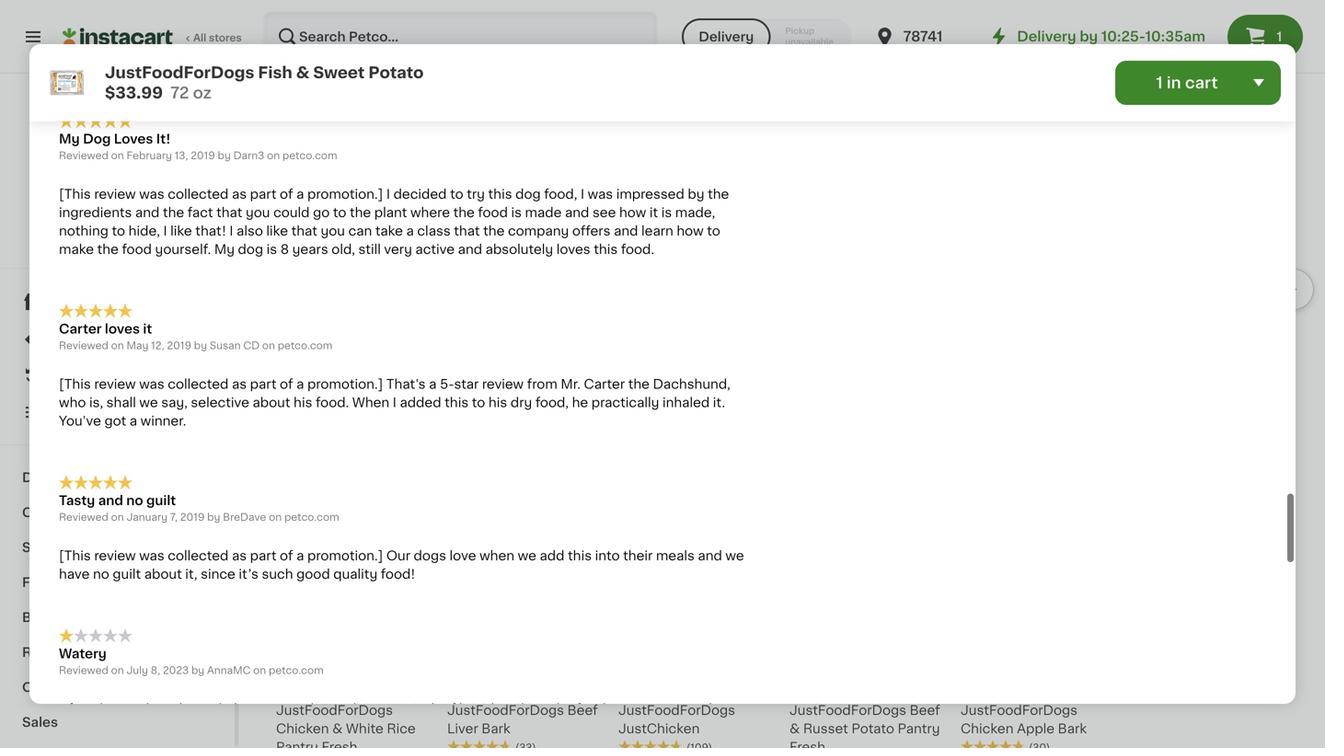 Task type: locate. For each thing, give the bounding box(es) containing it.
0 horizontal spatial about
[[144, 568, 182, 581]]

promotion.]
[[307, 0, 383, 11], [307, 188, 383, 201], [307, 378, 383, 391], [307, 549, 383, 562]]

product group containing justfoodfordogs chicken & white rice
[[447, 159, 604, 437]]

2019 inside tasty and no guilt reviewed on january 7, 2019 by bredave on petco.com
[[180, 512, 205, 522]]

1 horizontal spatial beef
[[567, 704, 598, 717]]

bark inside justfoodfordogs beef liver bark
[[482, 722, 510, 735]]

smell
[[225, 53, 260, 66]]

fact
[[187, 206, 213, 219]]

1 horizontal spatial ingredients
[[247, 35, 320, 48]]

1 vertical spatial pets
[[64, 681, 94, 694]]

how down sunday
[[59, 35, 86, 48]]

1 as from the top
[[232, 0, 247, 11]]

loves
[[114, 133, 153, 146]]

my inside [this review was collected as part of a promotion.] i decided to try this dog food, i was impressed by the ingredients and the fact that you could go to the plant where the food is made and see how it is made, nothing to hide, i like that! i also like that you can take a class that the company offers and learn how to make the food yourself. my dog is 8 years old, still very active and absolutely loves this food.
[[214, 243, 235, 256]]

rice
[[558, 368, 587, 380], [387, 722, 416, 735]]

petco.com inside 'watery reviewed on july 8, 2023 by annamc on petco.com'
[[269, 665, 324, 675]]

no
[[126, 494, 143, 507], [93, 568, 109, 581]]

no up january
[[126, 494, 143, 507]]

3 [this from the top
[[59, 378, 91, 391]]

food,
[[544, 188, 577, 201], [535, 396, 569, 409]]

0 horizontal spatial white
[[346, 722, 384, 735]]

0 vertical spatial fish
[[258, 65, 292, 81]]

instacart logo image
[[63, 26, 173, 48]]

white inside the justfoodfordogs chicken & white rice
[[517, 368, 555, 380]]

1 fresh from the left
[[322, 741, 357, 748]]

product group containing justfoodfordogs turkey & whole wheat macaroni
[[618, 159, 775, 433]]

of inside after the product thawed, there was at least almost an inch of liquid, making the food very watery and almost paste like.
[[443, 703, 456, 715]]

we up 'winner.'
[[139, 396, 158, 409]]

oz
[[193, 85, 212, 101]]

1 horizontal spatial very
[[609, 703, 637, 715]]

reviewed inside 'watery reviewed on july 8, 2023 by annamc on petco.com'
[[59, 665, 108, 675]]

1 horizontal spatial rice
[[558, 368, 587, 380]]

1 promotion.] from the top
[[307, 0, 383, 11]]

food, inside [this review was collected as part of a promotion.] i decided to try this dog food, i was impressed by the ingredients and the fact that you could go to the plant where the food is made and see how it is made, nothing to hide, i like that! i also like that you can take a class that the company offers and learn how to make the food yourself. my dog is 8 years old, still very active and absolutely loves this food.
[[544, 188, 577, 201]]

potato for justfoodfordogs beef & russet potato pantry fresh
[[852, 722, 894, 735]]

petco logo image
[[77, 96, 158, 177]]

very down the take
[[384, 243, 412, 256]]

fresh
[[322, 741, 357, 748], [790, 741, 825, 748]]

how for to
[[59, 35, 86, 48]]

white for justfoodfordogs chicken & white rice
[[517, 368, 555, 380]]

on inside [this review was collected as part of a promotion.] i had a great conversation with the representative on sunday and loved that she said the product is all natural and they even teach classes if you want to learn how to make it yourself! few ingredients and all of them were real healthy products. only reason for 4stars is because fish started to smell a bit after a few days in the fridge...sigh..thats fish for ya.
[[709, 0, 725, 11]]

1 collected from the top
[[168, 0, 229, 11]]

0 vertical spatial 1
[[1277, 30, 1282, 43]]

very
[[384, 243, 412, 256], [609, 703, 637, 715]]

1 horizontal spatial 72
[[276, 403, 288, 413]]

beef for justfoodfordogs beef & russet potato pantry fresh
[[910, 704, 940, 717]]

72 left oz.,
[[276, 403, 288, 413]]

[this inside [this review was collected as part of a promotion.] i had a great conversation with the representative on sunday and loved that she said the product is all natural and they even teach classes if you want to learn how to make it yourself! few ingredients and all of them were real healthy products. only reason for 4stars is because fish started to smell a bit after a few days in the fridge...sigh..thats fish for ya.
[[59, 0, 91, 11]]

fish up birds
[[22, 576, 50, 589]]

1 horizontal spatial fresh
[[790, 741, 825, 748]]

[this inside [this review was collected as part of a promotion.] our dogs love when we add this into their meals and we have no guilt about it, since it's such good quality food!
[[59, 549, 91, 562]]

his left dry
[[489, 396, 507, 409]]

the up guarantee
[[163, 206, 184, 219]]

chicken for justfoodfordogs chicken & white rice pantry fresh
[[276, 722, 329, 735]]

other pets & more
[[22, 681, 145, 694]]

1 [this from the top
[[59, 0, 91, 11]]

delivery by 10:25-10:35am
[[1017, 30, 1206, 43]]

0 vertical spatial loves
[[557, 243, 591, 256]]

1 horizontal spatial chicken
[[447, 368, 500, 380]]

review up shall
[[94, 378, 136, 391]]

is left the 8
[[267, 243, 277, 256]]

who
[[59, 396, 86, 409]]

1 horizontal spatial in
[[1167, 75, 1181, 91]]

4 reviewed from the top
[[59, 665, 108, 675]]

chicken inside "justfoodfordogs chicken apple bark"
[[961, 722, 1014, 735]]

food, down from
[[535, 396, 569, 409]]

in left cart
[[1167, 75, 1181, 91]]

& inside justfoodfordogs chicken & white rice pantry fresh
[[332, 722, 343, 735]]

russet inside justfoodfordogs beef & russet potato pantry fresh
[[803, 722, 848, 735]]

rice inside justfoodfordogs chicken & white rice pantry fresh
[[387, 722, 416, 735]]

0 horizontal spatial like
[[170, 225, 192, 238]]

1 vertical spatial very
[[609, 703, 637, 715]]

product group containing 36
[[276, 159, 433, 437]]

part for that
[[250, 188, 277, 201]]

0 horizontal spatial beef
[[396, 349, 427, 362]]

was inside [this review was collected as part of a promotion.] that's a 5-star review from mr. carter the dachshund, who is, shall we say, selective about his food. when i added this to his dry food, he practically inhaled it. you've got a winner.
[[139, 378, 164, 391]]

as up said
[[232, 0, 247, 11]]

1 reviewed from the top
[[59, 151, 108, 161]]

1 horizontal spatial how
[[619, 206, 646, 219]]

&
[[296, 65, 310, 81], [276, 368, 286, 380], [503, 368, 514, 380], [665, 368, 676, 380], [97, 681, 108, 694], [332, 722, 343, 735], [790, 722, 800, 735]]

to up add vital care to save link
[[112, 225, 125, 238]]

a left 5-
[[429, 378, 437, 391]]

1 fish from the left
[[132, 53, 155, 66]]

was up see
[[588, 188, 613, 201]]

& inside justfoodfordogs beef & russet potato pantry fresh
[[790, 722, 800, 735]]

3 promotion.] from the top
[[307, 378, 383, 391]]

white inside justfoodfordogs chicken & white rice pantry fresh
[[346, 722, 384, 735]]

2 collected from the top
[[168, 188, 229, 201]]

company
[[508, 225, 569, 238]]

guilt inside [this review was collected as part of a promotion.] our dogs love when we add this into their meals and we have no guilt about it, since it's such good quality food!
[[113, 568, 141, 581]]

petco.com right cd
[[278, 341, 333, 351]]

by left susan
[[194, 341, 207, 351]]

was left at
[[266, 703, 291, 715]]

potato inside 36 justfoodfordogs beef & russet potato
[[338, 368, 381, 380]]

2 promotion.] from the top
[[307, 188, 383, 201]]

all stores link
[[63, 11, 243, 63]]

was up loved
[[139, 0, 164, 11]]

justfoodfordogs inside justfoodfordogs beef liver bark
[[447, 704, 564, 717]]

that
[[177, 16, 203, 29], [216, 206, 242, 219], [291, 225, 317, 238], [454, 225, 480, 238]]

1 vertical spatial you
[[246, 206, 270, 219]]

product group
[[276, 159, 433, 437], [447, 159, 604, 437], [618, 159, 775, 433], [276, 513, 433, 748], [447, 513, 604, 748], [618, 513, 775, 748]]

old,
[[332, 243, 355, 256]]

bark inside "justfoodfordogs chicken apple bark"
[[1058, 722, 1087, 735]]

promotion.] inside [this review was collected as part of a promotion.] our dogs love when we add this into their meals and we have no guilt about it, since it's such good quality food!
[[307, 549, 383, 562]]

(383)
[[515, 388, 543, 398]]

1 vertical spatial learn
[[641, 225, 673, 238]]

justfoodfordogs inside justfoodfordogs fish & sweet potato $33.99 72 oz
[[105, 65, 254, 81]]

2019 right 13,
[[191, 151, 215, 161]]

my
[[59, 133, 80, 146], [214, 243, 235, 256]]

2 vertical spatial 2019
[[180, 512, 205, 522]]

by inside my dog loves it! reviewed on february 13, 2019 by darn3 on petco.com
[[218, 151, 231, 161]]

justfoodfordogs for justfoodfordogs beef liver bark
[[447, 704, 564, 717]]

[this
[[59, 0, 91, 11], [59, 188, 91, 201], [59, 378, 91, 391], [59, 549, 91, 562]]

cart
[[1185, 75, 1218, 91]]

chicken inside the justfoodfordogs chicken & white rice
[[447, 368, 500, 380]]

about left it,
[[144, 568, 182, 581]]

at
[[295, 703, 307, 715]]

0 vertical spatial pets
[[62, 541, 92, 554]]

2 as from the top
[[232, 188, 247, 201]]

3 as from the top
[[232, 378, 247, 391]]

1 horizontal spatial for
[[682, 35, 700, 48]]

1 horizontal spatial delivery
[[1017, 30, 1076, 43]]

as for product
[[232, 0, 247, 11]]

0 horizontal spatial bark
[[482, 722, 510, 735]]

0 vertical spatial guilt
[[146, 494, 176, 507]]

promotion.] for natural
[[307, 0, 383, 11]]

about left oz.,
[[253, 396, 290, 409]]

learn inside [this review was collected as part of a promotion.] i decided to try this dog food, i was impressed by the ingredients and the fact that you could go to the plant where the food is made and see how it is made, nothing to hide, i like that! i also like that you can take a class that the company offers and learn how to make the food yourself. my dog is 8 years old, still very active and absolutely loves this food.
[[641, 225, 673, 238]]

because
[[73, 53, 128, 66]]

bark for liver
[[482, 722, 510, 735]]

promotion.] up quality at the left of the page
[[307, 549, 383, 562]]

2019 inside carter loves it reviewed on may 12, 2019 by susan cd on petco.com
[[167, 341, 191, 351]]

part down cd
[[250, 378, 277, 391]]

the up made,
[[708, 188, 729, 201]]

1 vertical spatial dog
[[238, 243, 263, 256]]

promotion.] up total
[[307, 378, 383, 391]]

petco.com inside my dog loves it! reviewed on february 13, 2019 by darn3 on petco.com
[[282, 151, 337, 161]]

0 horizontal spatial very
[[384, 243, 412, 256]]

0 vertical spatial ingredients
[[247, 35, 320, 48]]

and inside [this review was collected as part of a promotion.] our dogs love when we add this into their meals and we have no guilt about it, since it's such good quality food!
[[698, 549, 722, 562]]

2 like from the left
[[266, 225, 288, 238]]

2 reviewed from the top
[[59, 341, 108, 351]]

loves up may
[[105, 323, 140, 336]]

collected inside [this review was collected as part of a promotion.] that's a 5-star review from mr. carter the dachshund, who is, shall we say, selective about his food. when i added this to his dry food, he practically inhaled it. you've got a winner.
[[168, 378, 229, 391]]

1 vertical spatial ingredients
[[59, 206, 132, 219]]

justfoodfordogs beef liver bark button
[[447, 513, 604, 748]]

a inside [this review was collected as part of a promotion.] our dogs love when we add this into their meals and we have no guilt about it, since it's such good quality food!
[[296, 549, 304, 562]]

4 part from the top
[[250, 549, 277, 562]]

[this for [this review was collected as part of a promotion.] i had a great conversation with the representative on sunday and loved that she said the product is all natural and they even teach classes if you want to learn how to make it yourself! few ingredients and all of them were real healthy products. only reason for 4stars is because fish started to smell a bit after a few days in the fridge...sigh..thats fish for ya.
[[59, 0, 91, 11]]

★★★★★
[[59, 114, 133, 129], [59, 114, 133, 129], [59, 304, 133, 319], [59, 304, 133, 319], [276, 385, 341, 398], [276, 385, 341, 398], [447, 385, 512, 398], [447, 385, 512, 398], [618, 404, 683, 417], [618, 404, 683, 417], [59, 475, 133, 490], [59, 475, 133, 490], [59, 629, 133, 643]]

buy
[[52, 369, 78, 382]]

like
[[170, 225, 192, 238], [266, 225, 288, 238]]

we right meals on the bottom of page
[[726, 549, 744, 562]]

loves down offers on the left top of page
[[557, 243, 591, 256]]

white for justfoodfordogs chicken & white rice pantry fresh
[[346, 722, 384, 735]]

thawed,
[[174, 703, 225, 715]]

on left july in the bottom left of the page
[[111, 665, 124, 675]]

1 vertical spatial russet
[[803, 722, 848, 735]]

everyday store prices link
[[55, 202, 180, 217]]

dog
[[83, 133, 111, 146]]

by inside tasty and no guilt reviewed on january 7, 2019 by bredave on petco.com
[[207, 512, 220, 522]]

petco.com inside carter loves it reviewed on may 12, 2019 by susan cd on petco.com
[[278, 341, 333, 351]]

0 vertical spatial in
[[401, 53, 412, 66]]

to down star
[[472, 396, 485, 409]]

the down the satisfaction
[[97, 243, 119, 256]]

few
[[339, 53, 363, 66]]

2019 for tasty and no guilt
[[180, 512, 205, 522]]

0 horizontal spatial we
[[139, 396, 158, 409]]

justfoodfordogs chicken apple bark
[[961, 704, 1087, 735]]

0 vertical spatial dog
[[515, 188, 541, 201]]

shop link
[[11, 283, 224, 320]]

delivery for delivery by 10:25-10:35am
[[1017, 30, 1076, 43]]

was up prices
[[139, 188, 164, 201]]

(236)
[[687, 406, 714, 416]]

petco.com up good
[[284, 512, 339, 522]]

1 like from the left
[[170, 225, 192, 238]]

it up may
[[143, 323, 152, 336]]

justfoodfordogs justchicken
[[618, 704, 735, 735]]

rice inside the justfoodfordogs chicken & white rice
[[558, 368, 587, 380]]

this down 5-
[[445, 396, 469, 409]]

5-
[[440, 378, 454, 391]]

a left few
[[328, 53, 336, 66]]

guilt down the small pets link
[[113, 568, 141, 581]]

0 horizontal spatial my
[[59, 133, 80, 146]]

1 vertical spatial 2019
[[167, 341, 191, 351]]

i down that's
[[393, 396, 397, 409]]

4 promotion.] from the top
[[307, 549, 383, 562]]

product inside after the product thawed, there was at least almost an inch of liquid, making the food very watery and almost paste like.
[[119, 703, 171, 715]]

2 his from the left
[[489, 396, 507, 409]]

in inside [this review was collected as part of a promotion.] i had a great conversation with the representative on sunday and loved that she said the product is all natural and they even teach classes if you want to learn how to make it yourself! few ingredients and all of them were real healthy products. only reason for 4stars is because fish started to smell a bit after a few days in the fridge...sigh..thats fish for ya.
[[401, 53, 412, 66]]

0 vertical spatial food
[[478, 206, 508, 219]]

petco.com for go
[[282, 151, 337, 161]]

food down hide,
[[122, 243, 152, 256]]

0 vertical spatial product
[[288, 16, 340, 29]]

1 horizontal spatial product
[[288, 16, 340, 29]]

0 horizontal spatial almost
[[59, 721, 103, 734]]

0 vertical spatial very
[[384, 243, 412, 256]]

carter inside carter loves it reviewed on may 12, 2019 by susan cd on petco.com
[[59, 323, 102, 336]]

0 vertical spatial pantry
[[898, 722, 940, 735]]

delivery
[[1017, 30, 1076, 43], [699, 30, 754, 43]]

1 horizontal spatial 1
[[1277, 30, 1282, 43]]

1 vertical spatial 72
[[276, 403, 288, 413]]

1 vertical spatial how
[[619, 206, 646, 219]]

4 as from the top
[[232, 549, 247, 562]]

of for could
[[280, 188, 293, 201]]

justfoodfordogs inside 36 justfoodfordogs beef & russet potato
[[276, 349, 393, 362]]

1 horizontal spatial make
[[106, 35, 141, 48]]

delivery for delivery
[[699, 30, 754, 43]]

decided
[[393, 188, 447, 201]]

was
[[139, 0, 164, 11], [139, 188, 164, 201], [588, 188, 613, 201], [139, 378, 164, 391], [139, 549, 164, 562], [266, 703, 291, 715]]

into
[[595, 549, 620, 562]]

and right watery in the bottom of the page
[[688, 703, 712, 715]]

rice for justfoodfordogs chicken & white rice pantry fresh
[[387, 722, 416, 735]]

0 horizontal spatial in
[[401, 53, 412, 66]]

chicken left apple
[[961, 722, 1014, 735]]

sunday
[[59, 16, 108, 29]]

3 collected from the top
[[168, 378, 229, 391]]

star
[[454, 378, 479, 391]]

loves
[[557, 243, 591, 256], [105, 323, 140, 336]]

carter loves it reviewed on may 12, 2019 by susan cd on petco.com
[[59, 323, 333, 351]]

1 vertical spatial about
[[144, 568, 182, 581]]

0 horizontal spatial guilt
[[113, 568, 141, 581]]

almost left an
[[345, 703, 389, 715]]

tasty and no guilt reviewed on january 7, 2019 by bredave on petco.com
[[59, 494, 339, 522]]

make down 'nothing'
[[59, 243, 94, 256]]

[this inside [this review was collected as part of a promotion.] that's a 5-star review from mr. carter the dachshund, who is, shall we say, selective about his food. when i added this to his dry food, he practically inhaled it. you've got a winner.
[[59, 378, 91, 391]]

and inside after the product thawed, there was at least almost an inch of liquid, making the food very watery and almost paste like.
[[688, 703, 712, 715]]

ingredients inside [this review was collected as part of a promotion.] i decided to try this dog food, i was impressed by the ingredients and the fact that you could go to the plant where the food is made and see how it is made, nothing to hide, i like that! i also like that you can take a class that the company offers and learn how to make the food yourself. my dog is 8 years old, still very active and absolutely loves this food.
[[59, 206, 132, 219]]

sellers
[[327, 115, 397, 134]]

for left 4stars
[[682, 35, 700, 48]]

1 horizontal spatial fish
[[558, 53, 582, 66]]

learn up 4stars
[[700, 16, 732, 29]]

best
[[276, 115, 323, 134]]

impressed
[[616, 188, 685, 201]]

carter
[[59, 323, 102, 336], [584, 378, 625, 391]]

2 horizontal spatial how
[[677, 225, 704, 238]]

1 horizontal spatial food
[[478, 206, 508, 219]]

1 for 1
[[1277, 30, 1282, 43]]

0 horizontal spatial food.
[[316, 396, 349, 409]]

0 horizontal spatial his
[[294, 396, 312, 409]]

delivery left 10:25-
[[1017, 30, 1076, 43]]

satisfaction
[[77, 223, 139, 233]]

0 vertical spatial no
[[126, 494, 143, 507]]

was for [this review was collected as part of a promotion.] that's a 5-star review from mr. carter the dachshund, who is, shall we say, selective about his food. when i added this to his dry food, he practically inhaled it. you've got a winner.
[[139, 378, 164, 391]]

collected inside [this review was collected as part of a promotion.] i decided to try this dog food, i was impressed by the ingredients and the fact that you could go to the plant where the food is made and see how it is made, nothing to hide, i like that! i also like that you can take a class that the company offers and learn how to make the food yourself. my dog is 8 years old, still very active and absolutely loves this food.
[[168, 188, 229, 201]]

product up like.
[[119, 703, 171, 715]]

watery
[[641, 703, 685, 715]]

2 horizontal spatial you
[[621, 16, 645, 29]]

pantry for beef
[[898, 722, 940, 735]]

this left into
[[568, 549, 592, 562]]

1 horizontal spatial we
[[518, 549, 536, 562]]

dog up made
[[515, 188, 541, 201]]

teach
[[517, 16, 554, 29]]

of up such
[[280, 549, 293, 562]]

0 vertical spatial 72
[[170, 85, 189, 101]]

pantry inside justfoodfordogs chicken & white rice pantry fresh
[[276, 741, 318, 748]]

1 horizontal spatial bark
[[1058, 722, 1087, 735]]

deals
[[52, 332, 89, 345]]

promotion.] for such
[[307, 549, 383, 562]]

dogs
[[22, 471, 57, 484]]

[this review was collected as part of a promotion.] our dogs love when we add this into their meals and we have no guilt about it, since it's such good quality food!
[[59, 549, 744, 581]]

collected up selective
[[168, 378, 229, 391]]

3 reviewed from the top
[[59, 512, 108, 522]]

of up oz.,
[[280, 378, 293, 391]]

by up made,
[[688, 188, 705, 201]]

1 horizontal spatial learn
[[700, 16, 732, 29]]

susan
[[210, 341, 241, 351]]

1 vertical spatial make
[[59, 243, 94, 256]]

1 vertical spatial product
[[119, 703, 171, 715]]

beef inside justfoodfordogs beef liver bark
[[567, 704, 598, 717]]

part for it,
[[250, 549, 277, 562]]

how inside [this review was collected as part of a promotion.] i had a great conversation with the representative on sunday and loved that she said the product is all natural and they even teach classes if you want to learn how to make it yourself! few ingredients and all of them were real healthy products. only reason for 4stars is because fish started to smell a bit after a few days in the fridge...sigh..thats fish for ya.
[[59, 35, 86, 48]]

as for about
[[232, 378, 247, 391]]

as up it's
[[232, 549, 247, 562]]

2019 inside my dog loves it! reviewed on february 13, 2019 by darn3 on petco.com
[[191, 151, 215, 161]]

2 horizontal spatial beef
[[910, 704, 940, 717]]

0 horizontal spatial rice
[[387, 722, 416, 735]]

4 collected from the top
[[168, 549, 229, 562]]

it,
[[185, 568, 197, 581]]

0 horizontal spatial delivery
[[699, 30, 754, 43]]

part for about
[[250, 378, 277, 391]]

total
[[320, 403, 344, 413]]

1 his from the left
[[294, 396, 312, 409]]

0 horizontal spatial fish
[[22, 576, 50, 589]]

fresh for russet
[[790, 741, 825, 748]]

reviewed inside tasty and no guilt reviewed on january 7, 2019 by bredave on petco.com
[[59, 512, 108, 522]]

part up could at the top of page
[[250, 188, 277, 201]]

2 [this from the top
[[59, 188, 91, 201]]

collected up it,
[[168, 549, 229, 562]]

pets up have
[[62, 541, 92, 554]]

where
[[410, 206, 450, 219]]

& inside the justfoodfordogs turkey & whole wheat macaroni
[[665, 368, 676, 380]]

chicken inside justfoodfordogs chicken & white rice pantry fresh
[[276, 722, 329, 735]]

[this review was collected as part of a promotion.] i decided to try this dog food, i was impressed by the ingredients and the fact that you could go to the plant where the food is made and see how it is made, nothing to hide, i like that! i also like that you can take a class that the company offers and learn how to make the food yourself. my dog is 8 years old, still very active and absolutely loves this food.
[[59, 188, 729, 256]]

1 in cart field
[[1115, 61, 1281, 105]]

0 vertical spatial you
[[621, 16, 645, 29]]

1 vertical spatial guilt
[[113, 568, 141, 581]]

dog
[[515, 188, 541, 201], [238, 243, 263, 256]]

guilt
[[146, 494, 176, 507], [113, 568, 141, 581]]

1 horizontal spatial pantry
[[898, 722, 940, 735]]

promotion.] for when
[[307, 378, 383, 391]]

for left ya.
[[585, 53, 603, 66]]

beef inside 36 justfoodfordogs beef & russet potato
[[396, 349, 427, 362]]

the up 'paste'
[[95, 703, 116, 715]]

$33.99
[[105, 85, 163, 101]]

potato inside justfoodfordogs fish & sweet potato $33.99 72 oz
[[368, 65, 424, 81]]

pets for other
[[64, 681, 94, 694]]

by left darn3
[[218, 151, 231, 161]]

promotion.] inside [this review was collected as part of a promotion.] i had a great conversation with the representative on sunday and loved that she said the product is all natural and they even teach classes if you want to learn how to make it yourself! few ingredients and all of them were real healthy products. only reason for 4stars is because fish started to smell a bit after a few days in the fridge...sigh..thats fish for ya.
[[307, 0, 383, 11]]

1 vertical spatial loves
[[105, 323, 140, 336]]

winner.
[[140, 415, 186, 428]]

petco.com down best
[[282, 151, 337, 161]]

4 [this from the top
[[59, 549, 91, 562]]

may
[[126, 341, 148, 351]]

0 vertical spatial russet
[[290, 368, 335, 380]]

2 part from the top
[[250, 188, 277, 201]]

2019 right 12,
[[167, 341, 191, 351]]

darn3
[[233, 151, 264, 161]]

fresh inside justfoodfordogs beef & russet potato pantry fresh
[[790, 741, 825, 748]]

& for other pets & more
[[97, 681, 108, 694]]

by left 10:25-
[[1080, 30, 1098, 43]]

promotion.] inside [this review was collected as part of a promotion.] i decided to try this dog food, i was impressed by the ingredients and the fact that you could go to the plant where the food is made and see how it is made, nothing to hide, i like that! i also like that you can take a class that the company offers and learn how to make the food yourself. my dog is 8 years old, still very active and absolutely loves this food.
[[307, 188, 383, 201]]

1 vertical spatial 1
[[1156, 75, 1163, 91]]

0 horizontal spatial chicken
[[276, 722, 329, 735]]

0 horizontal spatial no
[[93, 568, 109, 581]]

we
[[139, 396, 158, 409], [518, 549, 536, 562], [726, 549, 744, 562]]

[this up have
[[59, 549, 91, 562]]

petco.com for when
[[278, 341, 333, 351]]

0 horizontal spatial ingredients
[[59, 206, 132, 219]]

1 horizontal spatial like
[[266, 225, 288, 238]]

& inside justfoodfordogs fish & sweet potato $33.99 72 oz
[[296, 65, 310, 81]]

[this for [this review was collected as part of a promotion.] that's a 5-star review from mr. carter the dachshund, who is, shall we say, selective about his food. when i added this to his dry food, he practically inhaled it. you've got a winner.
[[59, 378, 91, 391]]

1 horizontal spatial almost
[[345, 703, 389, 715]]

None search field
[[263, 11, 658, 63]]

on right cd
[[262, 341, 275, 351]]

the up can
[[350, 206, 371, 219]]

1 bark from the left
[[482, 722, 510, 735]]

justfoodfordogs for justfoodfordogs turkey & whole wheat macaroni
[[618, 349, 735, 362]]

as inside [this review was collected as part of a promotion.] i decided to try this dog food, i was impressed by the ingredients and the fact that you could go to the plant where the food is made and see how it is made, nothing to hide, i like that! i also like that you can take a class that the company offers and learn how to make the food yourself. my dog is 8 years old, still very active and absolutely loves this food.
[[232, 188, 247, 201]]

justfoodfordogs chicken & white rice pantry fresh
[[276, 704, 416, 748]]

1 vertical spatial white
[[346, 722, 384, 735]]

1 vertical spatial my
[[214, 243, 235, 256]]

white
[[517, 368, 555, 380], [346, 722, 384, 735]]

2019 for my dog loves it!
[[191, 151, 215, 161]]

1 in cart
[[1156, 75, 1218, 91]]

1
[[1277, 30, 1282, 43], [1156, 75, 1163, 91]]

years
[[292, 243, 328, 256]]

0 horizontal spatial product
[[119, 703, 171, 715]]

and right meals on the bottom of page
[[698, 549, 722, 562]]

1 part from the top
[[250, 0, 277, 11]]

by
[[1080, 30, 1098, 43], [218, 151, 231, 161], [688, 188, 705, 201], [194, 341, 207, 351], [207, 512, 220, 522], [191, 665, 204, 675]]

fresh inside justfoodfordogs chicken & white rice pantry fresh
[[322, 741, 357, 748]]

promotion.] for go
[[307, 188, 383, 201]]

0 vertical spatial carter
[[59, 323, 102, 336]]

justfoodfordogs inside "justfoodfordogs chicken apple bark"
[[961, 704, 1078, 717]]

justfoodfordogs inside the justfoodfordogs turkey & whole wheat macaroni
[[618, 349, 735, 362]]

2 fresh from the left
[[790, 741, 825, 748]]

we inside [this review was collected as part of a promotion.] that's a 5-star review from mr. carter the dachshund, who is, shall we say, selective about his food. when i added this to his dry food, he practically inhaled it. you've got a winner.
[[139, 396, 158, 409]]

you up also
[[246, 206, 270, 219]]

product group containing justfoodfordogs beef liver bark
[[447, 513, 604, 748]]

promotion.] up go
[[307, 188, 383, 201]]

potato inside justfoodfordogs beef & russet potato pantry fresh
[[852, 722, 894, 735]]

& for justfoodfordogs beef & russet potato pantry fresh
[[790, 722, 800, 735]]

as inside [this review was collected as part of a promotion.] our dogs love when we add this into their meals and we have no guilt about it, since it's such good quality food!
[[232, 549, 247, 562]]

other pets & more link
[[11, 670, 224, 705]]

petco.com
[[282, 151, 337, 161], [278, 341, 333, 351], [284, 512, 339, 522], [269, 665, 324, 675]]

the right making
[[551, 703, 573, 715]]

dachshund,
[[653, 378, 731, 391]]

oz.
[[461, 403, 476, 413]]

as for it,
[[232, 549, 247, 562]]

added
[[400, 396, 441, 409]]

a up good
[[296, 549, 304, 562]]

and up were
[[422, 16, 446, 29]]

like up the 8
[[266, 225, 288, 238]]

collected inside [this review was collected as part of a promotion.] our dogs love when we add this into their meals and we have no guilt about it, since it's such good quality food!
[[168, 549, 229, 562]]

1 horizontal spatial carter
[[584, 378, 625, 391]]

0 horizontal spatial 1
[[1156, 75, 1163, 91]]

meals
[[656, 549, 695, 562]]

0 vertical spatial food,
[[544, 188, 577, 201]]

reviewed inside carter loves it reviewed on may 12, 2019 by susan cd on petco.com
[[59, 341, 108, 351]]

shop
[[52, 295, 86, 308]]

1 horizontal spatial food.
[[621, 243, 654, 256]]

dog down also
[[238, 243, 263, 256]]

ingredients up "bit"
[[247, 35, 320, 48]]

justfoodfordogs for justfoodfordogs chicken & white rice
[[447, 349, 564, 362]]

food
[[478, 206, 508, 219], [122, 243, 152, 256], [576, 703, 606, 715]]

2 fish from the left
[[558, 53, 582, 66]]

0 horizontal spatial 72
[[170, 85, 189, 101]]

1 vertical spatial fish
[[22, 576, 50, 589]]

review inside [this review was collected as part of a promotion.] i had a great conversation with the representative on sunday and loved that she said the product is all natural and they even teach classes if you want to learn how to make it yourself! few ingredients and all of them were real healthy products. only reason for 4stars is because fish started to smell a bit after a few days in the fridge...sigh..thats fish for ya.
[[94, 0, 136, 11]]

active
[[415, 243, 455, 256]]

and right 'tasty'
[[98, 494, 123, 507]]

was down january
[[139, 549, 164, 562]]

0 horizontal spatial learn
[[641, 225, 673, 238]]

almost down after at the left of the page
[[59, 721, 103, 734]]

0 horizontal spatial carter
[[59, 323, 102, 336]]

review inside [this review was collected as part of a promotion.] i decided to try this dog food, i was impressed by the ingredients and the fact that you could go to the plant where the food is made and see how it is made, nothing to hide, i like that! i also like that you can take a class that the company offers and learn how to make the food yourself. my dog is 8 years old, still very active and absolutely loves this food.
[[94, 188, 136, 201]]

2 bark from the left
[[1058, 722, 1087, 735]]

review up everyday store prices link
[[94, 188, 136, 201]]

collected up she
[[168, 0, 229, 11]]

0 horizontal spatial make
[[59, 243, 94, 256]]

products.
[[535, 35, 597, 48]]

buy it again
[[52, 369, 129, 382]]

0 horizontal spatial loves
[[105, 323, 140, 336]]

was inside [this review was collected as part of a promotion.] our dogs love when we add this into their meals and we have no guilt about it, since it's such good quality food!
[[139, 549, 164, 562]]

0 vertical spatial 2019
[[191, 151, 215, 161]]

part inside [this review was collected as part of a promotion.] i decided to try this dog food, i was impressed by the ingredients and the fact that you could go to the plant where the food is made and see how it is made, nothing to hide, i like that! i also like that you can take a class that the company offers and learn how to make the food yourself. my dog is 8 years old, still very active and absolutely loves this food.
[[250, 188, 277, 201]]

of inside [this review was collected as part of a promotion.] our dogs love when we add this into their meals and we have no guilt about it, since it's such good quality food!
[[280, 549, 293, 562]]

2 vertical spatial how
[[677, 225, 704, 238]]

3 part from the top
[[250, 378, 277, 391]]

1 inside button
[[1277, 30, 1282, 43]]



Task type: describe. For each thing, give the bounding box(es) containing it.
chicken for justfoodfordogs chicken & white rice
[[447, 368, 500, 380]]

this inside [this review was collected as part of a promotion.] that's a 5-star review from mr. carter the dachshund, who is, shall we say, selective about his food. when i added this to his dry food, he practically inhaled it. you've got a winner.
[[445, 396, 469, 409]]

on left may
[[111, 341, 124, 351]]

fresh for white
[[322, 741, 357, 748]]

as for that
[[232, 188, 247, 201]]

oz.,
[[291, 403, 309, 413]]

1 for 1 in cart
[[1156, 75, 1163, 91]]

13,
[[175, 151, 188, 161]]

0 horizontal spatial you
[[246, 206, 270, 219]]

add vital care to save
[[55, 242, 169, 252]]

justfoodfordogs for justfoodfordogs fish & sweet potato $33.99 72 oz
[[105, 65, 254, 81]]

guilt inside tasty and no guilt reviewed on january 7, 2019 by bredave on petco.com
[[146, 494, 176, 507]]

more
[[111, 681, 145, 694]]

& inside 36 justfoodfordogs beef & russet potato
[[276, 368, 286, 380]]

after the product thawed, there was at least almost an inch of liquid, making the food very watery and almost paste like.
[[59, 703, 712, 734]]

stores
[[209, 33, 242, 43]]

by inside [this review was collected as part of a promotion.] i decided to try this dog food, i was impressed by the ingredients and the fact that you could go to the plant where the food is made and see how it is made, nothing to hide, i like that! i also like that you can take a class that the company offers and learn how to make the food yourself. my dog is 8 years old, still very active and absolutely loves this food.
[[688, 188, 705, 201]]

that's
[[386, 378, 426, 391]]

to down hide,
[[131, 242, 142, 252]]

loves inside carter loves it reviewed on may 12, 2019 by susan cd on petco.com
[[105, 323, 140, 336]]

bit
[[274, 53, 291, 66]]

loved
[[139, 16, 174, 29]]

this down offers on the left top of page
[[594, 243, 618, 256]]

this inside [this review was collected as part of a promotion.] our dogs love when we add this into their meals and we have no guilt about it, since it's such good quality food!
[[568, 549, 592, 562]]

this right the try
[[488, 188, 512, 201]]

the down the try
[[453, 206, 475, 219]]

and up few
[[323, 35, 347, 48]]

a up oz.,
[[296, 378, 304, 391]]

yourself!
[[156, 35, 214, 48]]

and up hide,
[[135, 206, 160, 219]]

service type group
[[682, 18, 852, 55]]

fish inside 'link'
[[22, 576, 50, 589]]

russet inside 36 justfoodfordogs beef & russet potato
[[290, 368, 335, 380]]

12,
[[151, 341, 164, 351]]

rice for justfoodfordogs chicken & white rice
[[558, 368, 587, 380]]

and down see
[[614, 225, 638, 238]]

product group containing justfoodfordogs chicken & white rice pantry fresh
[[276, 513, 433, 748]]

i up offers on the left top of page
[[581, 188, 584, 201]]

like.
[[146, 721, 171, 734]]

july
[[126, 665, 148, 675]]

of up days
[[368, 35, 381, 48]]

justfoodfordogs for justfoodfordogs justchicken
[[618, 704, 735, 717]]

love
[[450, 549, 476, 562]]

that up years
[[291, 225, 317, 238]]

78741 button
[[874, 11, 984, 63]]

healthy
[[484, 35, 532, 48]]

2
[[311, 403, 318, 413]]

beef for justfoodfordogs beef liver bark
[[567, 704, 598, 717]]

vital
[[78, 242, 101, 252]]

real
[[457, 35, 480, 48]]

the right said
[[264, 16, 285, 29]]

hide,
[[128, 225, 160, 238]]

want
[[649, 16, 680, 29]]

about inside [this review was collected as part of a promotion.] that's a 5-star review from mr. carter the dachshund, who is, shall we say, selective about his food. when i added this to his dry food, he practically inhaled it. you've got a winner.
[[253, 396, 290, 409]]

to inside [this review was collected as part of a promotion.] that's a 5-star review from mr. carter the dachshund, who is, shall we say, selective about his food. when i added this to his dry food, he practically inhaled it. you've got a winner.
[[472, 396, 485, 409]]

that!
[[195, 225, 226, 238]]

collected for selective
[[168, 378, 229, 391]]

save
[[145, 242, 169, 252]]

the inside [this review was collected as part of a promotion.] that's a 5-star review from mr. carter the dachshund, who is, shall we say, selective about his food. when i added this to his dry food, he practically inhaled it. you've got a winner.
[[628, 378, 650, 391]]

product group containing justfoodfordogs justchicken
[[618, 513, 775, 748]]

best sellers
[[276, 115, 397, 134]]

to right go
[[333, 206, 346, 219]]

collected for the
[[168, 0, 229, 11]]

no inside [this review was collected as part of a promotion.] our dogs love when we add this into their meals and we have no guilt about it, since it's such good quality food!
[[93, 568, 109, 581]]

justfoodfordogs turkey & whole wheat macaroni
[[618, 349, 765, 399]]

nothing
[[59, 225, 109, 238]]

0 vertical spatial for
[[682, 35, 700, 48]]

was inside after the product thawed, there was at least almost an inch of liquid, making the food very watery and almost paste like.
[[266, 703, 291, 715]]

2 horizontal spatial we
[[726, 549, 744, 562]]

you've
[[59, 415, 101, 428]]

them
[[385, 35, 419, 48]]

try
[[467, 188, 485, 201]]

carter inside [this review was collected as part of a promotion.] that's a 5-star review from mr. carter the dachshund, who is, shall we say, selective about his food. when i added this to his dry food, he practically inhaled it. you've got a winner.
[[584, 378, 625, 391]]

my inside my dog loves it! reviewed on february 13, 2019 by darn3 on petco.com
[[59, 133, 80, 146]]

only
[[601, 35, 631, 48]]

and right 'active'
[[458, 243, 482, 256]]

on right darn3
[[267, 151, 280, 161]]

chicken for justfoodfordogs chicken apple bark
[[961, 722, 1014, 735]]

make inside [this review was collected as part of a promotion.] i had a great conversation with the representative on sunday and loved that she said the product is all natural and they even teach classes if you want to learn how to make it yourself! few ingredients and all of them were real healthy products. only reason for 4stars is because fish started to smell a bit after a few days in the fridge...sigh..thats fish for ya.
[[106, 35, 141, 48]]

ingredients inside [this review was collected as part of a promotion.] i had a great conversation with the representative on sunday and loved that she said the product is all natural and they even teach classes if you want to learn how to make it yourself! few ingredients and all of them were real healthy products. only reason for 4stars is because fish started to smell a bit after a few days in the fridge...sigh..thats fish for ya.
[[247, 35, 320, 48]]

to right want
[[683, 16, 696, 29]]

justfoodfordogs chicken & white rice pantry fresh button
[[276, 513, 433, 748]]

food. inside [this review was collected as part of a promotion.] that's a 5-star review from mr. carter the dachshund, who is, shall we say, selective about his food. when i added this to his dry food, he practically inhaled it. you've got a winner.
[[316, 396, 349, 409]]

my dog loves it! reviewed on february 13, 2019 by darn3 on petco.com
[[59, 133, 337, 161]]

absolutely
[[486, 243, 553, 256]]

i left also
[[230, 225, 233, 238]]

100%
[[47, 223, 75, 233]]

macaroni
[[618, 386, 679, 399]]

of for all
[[280, 0, 293, 11]]

1 horizontal spatial you
[[321, 225, 345, 238]]

is down impressed in the top of the page
[[661, 206, 672, 219]]

you inside [this review was collected as part of a promotion.] i had a great conversation with the representative on sunday and loved that she said the product is all natural and they even teach classes if you want to learn how to make it yourself! few ingredients and all of them were real healthy products. only reason for 4stars is because fish started to smell a bit after a few days in the fridge...sigh..thats fish for ya.
[[621, 16, 645, 29]]

bredave
[[223, 512, 266, 522]]

& for justfoodfordogs chicken & white rice
[[503, 368, 514, 380]]

lists
[[52, 406, 83, 419]]

food inside after the product thawed, there was at least almost an inch of liquid, making the food very watery and almost paste like.
[[576, 703, 606, 715]]

it inside carter loves it reviewed on may 12, 2019 by susan cd on petco.com
[[143, 323, 152, 336]]

on right bredave
[[269, 512, 282, 522]]

78741
[[903, 30, 943, 43]]

review for winner.
[[94, 378, 136, 391]]

the up absolutely
[[483, 225, 505, 238]]

a up could at the top of page
[[296, 188, 304, 201]]

potato for justfoodfordogs fish & sweet potato $33.99 72 oz
[[368, 65, 424, 81]]

by inside 'watery reviewed on july 8, 2023 by annamc on petco.com'
[[191, 665, 204, 675]]

& for justfoodfordogs chicken & white rice pantry fresh
[[332, 722, 343, 735]]

no inside tasty and no guilt reviewed on january 7, 2019 by bredave on petco.com
[[126, 494, 143, 507]]

add
[[540, 549, 565, 562]]

product inside [this review was collected as part of a promotion.] i had a great conversation with the representative on sunday and loved that she said the product is all natural and they even teach classes if you want to learn how to make it yourself! few ingredients and all of them were real healthy products. only reason for 4stars is because fish started to smell a bit after a few days in the fridge...sigh..thats fish for ya.
[[288, 16, 340, 29]]

by inside carter loves it reviewed on may 12, 2019 by susan cd on petco.com
[[194, 341, 207, 351]]

lists link
[[11, 394, 224, 431]]

say,
[[161, 396, 188, 409]]

very inside after the product thawed, there was at least almost an inch of liquid, making the food very watery and almost paste like.
[[609, 703, 637, 715]]

1 vertical spatial all
[[351, 35, 365, 48]]

item carousel region
[[276, 151, 1314, 446]]

0 horizontal spatial food
[[122, 243, 152, 256]]

& for justfoodfordogs turkey & whole wheat macaroni
[[665, 368, 676, 380]]

to down made,
[[707, 225, 720, 238]]

inch
[[412, 703, 439, 715]]

make inside [this review was collected as part of a promotion.] i decided to try this dog food, i was impressed by the ingredients and the fact that you could go to the plant where the food is made and see how it is made, nothing to hide, i like that! i also like that you can take a class that the company offers and learn how to make the food yourself. my dog is 8 years old, still very active and absolutely loves this food.
[[59, 243, 94, 256]]

about inside [this review was collected as part of a promotion.] our dogs love when we add this into their meals and we have no guilt about it, since it's such good quality food!
[[144, 568, 182, 581]]

small pets link
[[11, 530, 224, 565]]

1 horizontal spatial dog
[[515, 188, 541, 201]]

to up because
[[89, 35, 103, 48]]

very inside [this review was collected as part of a promotion.] i decided to try this dog food, i was impressed by the ingredients and the fact that you could go to the plant where the food is made and see how it is made, nothing to hide, i like that! i also like that you can take a class that the company offers and learn how to make the food yourself. my dog is 8 years old, still very active and absolutely loves this food.
[[384, 243, 412, 256]]

0 horizontal spatial for
[[585, 53, 603, 66]]

review inside [this review was collected as part of a promotion.] our dogs love when we add this into their meals and we have no guilt about it, since it's such good quality food!
[[94, 549, 136, 562]]

everyday
[[55, 205, 104, 215]]

it.
[[713, 396, 725, 409]]

collected for about
[[168, 549, 229, 562]]

were
[[422, 35, 453, 48]]

8,
[[151, 665, 160, 675]]

& for justfoodfordogs fish & sweet potato $33.99 72 oz
[[296, 65, 310, 81]]

justfoodfordogs for justfoodfordogs chicken & white rice pantry fresh
[[276, 704, 393, 717]]

annamc
[[207, 665, 251, 675]]

it right buy
[[81, 369, 90, 382]]

the down were
[[415, 53, 437, 66]]

loves inside [this review was collected as part of a promotion.] i decided to try this dog food, i was impressed by the ingredients and the fact that you could go to the plant where the food is made and see how it is made, nothing to hide, i like that! i also like that you can take a class that the company offers and learn how to make the food yourself. my dog is 8 years old, still very active and absolutely loves this food.
[[557, 243, 591, 256]]

a up after
[[296, 0, 304, 11]]

they
[[450, 16, 479, 29]]

plant
[[374, 206, 407, 219]]

is left because
[[59, 53, 69, 66]]

[this for [this review was collected as part of a promotion.] our dogs love when we add this into their meals and we have no guilt about it, since it's such good quality food!
[[59, 549, 91, 562]]

cats link
[[11, 495, 224, 530]]

few
[[217, 35, 243, 48]]

72 inside product group
[[276, 403, 288, 413]]

wheat
[[723, 368, 765, 380]]

food!
[[381, 568, 415, 581]]

justfoodfordogs chicken apple bark button
[[961, 513, 1117, 748]]

review for nothing
[[94, 188, 136, 201]]

birds
[[22, 611, 56, 624]]

said
[[233, 16, 260, 29]]

on right annamc at the bottom
[[253, 665, 266, 675]]

tasty
[[59, 494, 95, 507]]

great
[[432, 0, 466, 11]]

10:25-
[[1101, 30, 1145, 43]]

liquid,
[[459, 703, 498, 715]]

review for yourself!
[[94, 0, 136, 11]]

how for it
[[619, 206, 646, 219]]

pantry for chicken
[[276, 741, 318, 748]]

is up few
[[343, 16, 353, 29]]

deals link
[[11, 320, 224, 357]]

representative
[[612, 0, 706, 11]]

got
[[104, 415, 126, 428]]

food, inside [this review was collected as part of a promotion.] that's a 5-star review from mr. carter the dachshund, who is, shall we say, selective about his food. when i added this to his dry food, he practically inhaled it. you've got a winner.
[[535, 396, 569, 409]]

can
[[348, 225, 372, 238]]

on left january
[[111, 512, 124, 522]]

natural
[[374, 16, 419, 29]]

it inside [this review was collected as part of a promotion.] i decided to try this dog food, i was impressed by the ingredients and the fact that you could go to the plant where the food is made and see how it is made, nothing to hide, i like that! i also like that you can take a class that the company offers and learn how to make the food yourself. my dog is 8 years old, still very active and absolutely loves this food.
[[650, 206, 658, 219]]

and inside tasty and no guilt reviewed on january 7, 2019 by bredave on petco.com
[[98, 494, 123, 507]]

ya.
[[606, 53, 625, 66]]

part for product
[[250, 0, 277, 11]]

pets for small
[[62, 541, 92, 554]]

is left made
[[511, 206, 522, 219]]

and left loved
[[111, 16, 135, 29]]

36
[[287, 325, 313, 344]]

a right the take
[[406, 225, 414, 238]]

was for [this review was collected as part of a promotion.] our dogs love when we add this into their meals and we have no guilt about it, since it's such good quality food!
[[139, 549, 164, 562]]

i up "plant"
[[386, 188, 390, 201]]

was for [this review was collected as part of a promotion.] i had a great conversation with the representative on sunday and loved that she said the product is all natural and they even teach classes if you want to learn how to make it yourself! few ingredients and all of them were real healthy products. only reason for 4stars is because fish started to smell a bit after a few days in the fridge...sigh..thats fish for ya.
[[139, 0, 164, 11]]

72 inside justfoodfordogs fish & sweet potato $33.99 72 oz
[[170, 85, 189, 101]]

36 justfoodfordogs beef & russet potato
[[276, 325, 427, 380]]

sales
[[22, 716, 58, 729]]

i inside [this review was collected as part of a promotion.] i had a great conversation with the representative on sunday and loved that she said the product is all natural and they even teach classes if you want to learn how to make it yourself! few ingredients and all of them were real healthy products. only reason for 4stars is because fish started to smell a bit after a few days in the fridge...sigh..thats fish for ya.
[[386, 0, 390, 11]]

0 vertical spatial all
[[357, 16, 371, 29]]

review up dry
[[482, 378, 524, 391]]

good
[[296, 568, 330, 581]]

that up that!
[[216, 206, 242, 219]]

justfoodfordogs for justfoodfordogs beef & russet potato pantry fresh
[[790, 704, 906, 717]]

made
[[525, 206, 562, 219]]

on down loves
[[111, 151, 124, 161]]

all
[[193, 33, 206, 43]]

days
[[366, 53, 397, 66]]

to left the try
[[450, 188, 464, 201]]

i inside [this review was collected as part of a promotion.] that's a 5-star review from mr. carter the dachshund, who is, shall we say, selective about his food. when i added this to his dry food, he practically inhaled it. you've got a winner.
[[393, 396, 397, 409]]

reviewed inside my dog loves it! reviewed on february 13, 2019 by darn3 on petco.com
[[59, 151, 108, 161]]

cats
[[22, 506, 53, 519]]

see
[[593, 206, 616, 219]]

in inside 1 in cart "field"
[[1167, 75, 1181, 91]]

reptiles
[[22, 646, 77, 659]]

reptiles link
[[11, 635, 224, 670]]

collected for fact
[[168, 188, 229, 201]]

was for [this review was collected as part of a promotion.] i decided to try this dog food, i was impressed by the ingredients and the fact that you could go to the plant where the food is made and see how it is made, nothing to hide, i like that! i also like that you can take a class that the company offers and learn how to make the food yourself. my dog is 8 years old, still very active and absolutely loves this food.
[[139, 188, 164, 201]]

february
[[126, 151, 172, 161]]

classes
[[557, 16, 606, 29]]

petco.com for such
[[284, 512, 339, 522]]

learn inside [this review was collected as part of a promotion.] i had a great conversation with the representative on sunday and loved that she said the product is all natural and they even teach classes if you want to learn how to make it yourself! few ingredients and all of them were real healthy products. only reason for 4stars is because fish started to smell a bit after a few days in the fridge...sigh..thats fish for ya.
[[700, 16, 732, 29]]

to down all stores at the left of the page
[[209, 53, 222, 66]]

and up offers on the left top of page
[[565, 206, 589, 219]]

of for it's
[[280, 549, 293, 562]]

i up the save
[[163, 225, 167, 238]]

it inside [this review was collected as part of a promotion.] i had a great conversation with the representative on sunday and loved that she said the product is all natural and they even teach classes if you want to learn how to make it yourself! few ingredients and all of them were real healthy products. only reason for 4stars is because fish started to smell a bit after a few days in the fridge...sigh..thats fish for ya.
[[144, 35, 153, 48]]

watery reviewed on july 8, 2023 by annamc on petco.com
[[59, 647, 324, 675]]

18 oz.
[[447, 403, 476, 413]]

fridge...sigh..thats
[[440, 53, 555, 66]]

that right class
[[454, 225, 480, 238]]

a left "bit"
[[263, 53, 271, 66]]

justfoodfordogs beef & russet potato pantry fresh
[[790, 704, 940, 748]]

1 vertical spatial almost
[[59, 721, 103, 734]]

that inside [this review was collected as part of a promotion.] i had a great conversation with the representative on sunday and loved that she said the product is all natural and they even teach classes if you want to learn how to make it yourself! few ingredients and all of them were real healthy products. only reason for 4stars is because fish started to smell a bit after a few days in the fridge...sigh..thats fish for ya.
[[177, 16, 203, 29]]

[this for [this review was collected as part of a promotion.] i decided to try this dog food, i was impressed by the ingredients and the fact that you could go to the plant where the food is made and see how it is made, nothing to hide, i like that! i also like that you can take a class that the company offers and learn how to make the food yourself. my dog is 8 years old, still very active and absolutely loves this food.
[[59, 188, 91, 201]]

a right got
[[130, 415, 137, 428]]

fish inside justfoodfordogs fish & sweet potato $33.99 72 oz
[[258, 65, 292, 81]]

a right the had
[[421, 0, 429, 11]]

of for food.
[[280, 378, 293, 391]]

had
[[393, 0, 418, 11]]

is,
[[89, 396, 103, 409]]

justfoodfordogs for justfoodfordogs chicken apple bark
[[961, 704, 1078, 717]]

food. inside [this review was collected as part of a promotion.] i decided to try this dog food, i was impressed by the ingredients and the fact that you could go to the plant where the food is made and see how it is made, nothing to hide, i like that! i also like that you can take a class that the company offers and learn how to make the food yourself. my dog is 8 years old, still very active and absolutely loves this food.
[[621, 243, 654, 256]]

the up classes
[[587, 0, 609, 11]]

bark for apple
[[1058, 722, 1087, 735]]

fish link
[[11, 565, 224, 600]]



Task type: vqa. For each thing, say whether or not it's contained in the screenshot.
2nd like from left
yes



